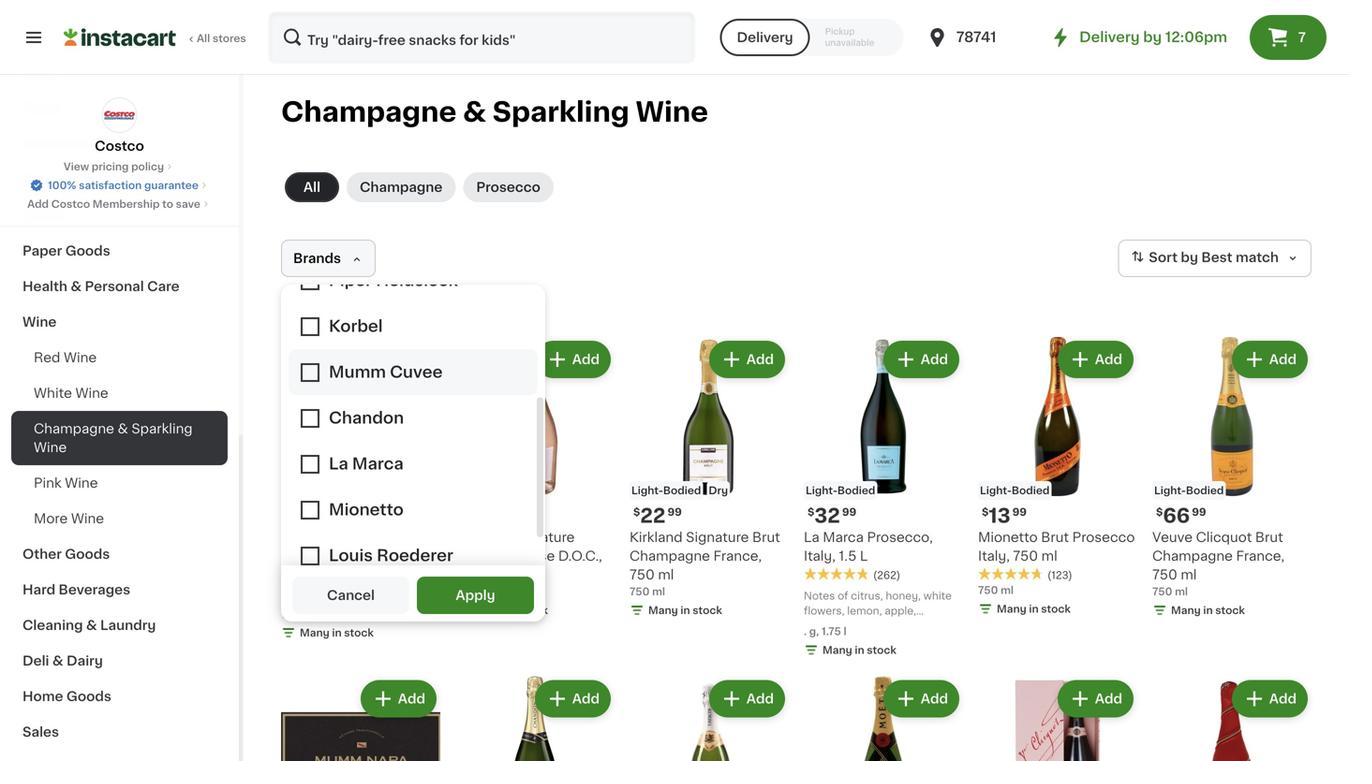 Task type: locate. For each thing, give the bounding box(es) containing it.
22
[[640, 506, 666, 526]]

$ up the veuve in the right bottom of the page
[[1156, 507, 1163, 518]]

goods for home goods
[[66, 690, 111, 704]]

france, for 22
[[713, 550, 762, 563]]

brut up (123)
[[1041, 531, 1069, 544]]

pricing
[[92, 162, 129, 172]]

2 horizontal spatial brut
[[1255, 531, 1283, 544]]

goods up "beverages"
[[65, 548, 110, 561]]

goods for paper goods
[[65, 245, 110, 258]]

kirkland down $ 22 99
[[630, 531, 683, 544]]

99 inside the $ 66 99
[[1192, 507, 1206, 518]]

many
[[997, 604, 1027, 615], [474, 606, 504, 616], [648, 606, 678, 616], [1171, 606, 1201, 616], [300, 628, 329, 638], [823, 646, 852, 656]]

france, inside "kirkland signature brut champagne france, 750 ml 750 ml"
[[713, 550, 762, 563]]

many down veuve clicquot brut champagne france, 750 ml 750 ml
[[1171, 606, 1201, 616]]

of
[[838, 591, 848, 601]]

in down "kirkland signature brut champagne france, 750 ml 750 ml"
[[680, 606, 690, 616]]

1 vertical spatial all
[[303, 181, 320, 194]]

light-bodied up $ 32 99 at the bottom of page
[[806, 486, 875, 496]]

stock for kirkland signature prosecco docg, italy, 750 ml
[[344, 628, 374, 638]]

Best match Sort by field
[[1118, 240, 1312, 277]]

99 for 13
[[1012, 507, 1027, 518]]

$ inside $ 13 99
[[982, 507, 989, 518]]

l
[[844, 627, 847, 637]]

many in stock down "kirkland signature brut champagne france, 750 ml 750 ml"
[[648, 606, 722, 616]]

apply
[[456, 589, 495, 602]]

home goods
[[22, 690, 111, 704]]

brut left la on the right bottom of page
[[752, 531, 780, 544]]

0 vertical spatial champagne & sparkling wine
[[281, 99, 708, 126]]

many for kirkland signature brut champagne france, 750 ml
[[648, 606, 678, 616]]

italy, right docg,
[[397, 572, 429, 586]]

italy,
[[804, 550, 836, 563], [978, 550, 1010, 563], [455, 569, 487, 582], [397, 572, 429, 586]]

09
[[316, 507, 331, 518]]

all stores link
[[64, 11, 247, 64]]

& for health & personal care link
[[71, 280, 82, 293]]

many for kirkland signature prosecco docg, italy, 750 ml
[[300, 628, 329, 638]]

$ for 22
[[633, 507, 640, 518]]

1 brut from the left
[[752, 531, 780, 544]]

kirkland down the 10 09
[[281, 554, 334, 567]]

light- up 66
[[1154, 486, 1186, 496]]

1 vertical spatial by
[[1181, 251, 1198, 264]]

goods for other goods
[[65, 548, 110, 561]]

0 horizontal spatial champagne & sparkling wine
[[34, 423, 193, 454]]

in for kirkland signature prosecco rose d.o.c., italy,  750 ml
[[506, 606, 516, 616]]

health & personal care link
[[11, 269, 228, 304]]

stores
[[213, 33, 246, 44]]

1 horizontal spatial all
[[303, 181, 320, 194]]

2 $ from the left
[[808, 507, 814, 518]]

& down "beverages"
[[86, 619, 97, 632]]

many down cancel
[[300, 628, 329, 638]]

goods up health & personal care
[[65, 245, 110, 258]]

1 horizontal spatial delivery
[[1079, 30, 1140, 44]]

apply button
[[417, 577, 534, 615]]

many down 750 ml at the bottom of the page
[[997, 604, 1027, 615]]

0 vertical spatial costco
[[95, 140, 144, 153]]

many in stock down veuve clicquot brut champagne france, 750 ml 750 ml
[[1171, 606, 1245, 616]]

light-bodied up $ 13 99
[[980, 486, 1050, 496]]

champagne & sparkling wine down search field
[[281, 99, 708, 126]]

costco down 100%
[[51, 199, 90, 209]]

2 brut from the left
[[1041, 531, 1069, 544]]

italy, up apply
[[455, 569, 487, 582]]

honey,
[[886, 591, 921, 601]]

99 right 32
[[842, 507, 856, 518]]

delivery
[[1079, 30, 1140, 44], [737, 31, 793, 44]]

$ for 66
[[1156, 507, 1163, 518]]

2 france, from the left
[[1236, 550, 1285, 563]]

mionetto
[[978, 531, 1038, 544]]

tropical
[[882, 621, 922, 631]]

wine link
[[11, 304, 228, 340]]

99 right 22
[[667, 507, 682, 518]]

99 inside $ 32 99
[[842, 507, 856, 518]]

many down "kirkland signature brut champagne france, 750 ml 750 ml"
[[648, 606, 678, 616]]

notes
[[804, 591, 835, 601]]

champagne inside veuve clicquot brut champagne france, 750 ml 750 ml
[[1152, 550, 1233, 563]]

electronics
[[22, 138, 99, 151]]

light-bodied for 13
[[980, 486, 1050, 496]]

cleaning & laundry
[[22, 619, 156, 632]]

costco link
[[95, 97, 144, 156]]

& right deli
[[52, 655, 63, 668]]

save
[[176, 199, 200, 209]]

& down 'white wine' link
[[118, 423, 128, 436]]

99 for 32
[[842, 507, 856, 518]]

kirkland for kirkland signature prosecco docg, italy, 750 ml
[[281, 554, 334, 567]]

& right health
[[71, 280, 82, 293]]

stock down "kirkland signature brut champagne france, 750 ml 750 ml"
[[693, 606, 722, 616]]

99 inside $ 22 99
[[667, 507, 682, 518]]

baby link
[[11, 55, 228, 91]]

by inside best match sort by field
[[1181, 251, 1198, 264]]

signature inside kirkland signature prosecco rose d.o.c., italy,  750 ml 750 ml
[[512, 531, 575, 544]]

satisfaction
[[79, 180, 142, 191]]

stock down cancel button
[[344, 628, 374, 638]]

4 $ from the left
[[1156, 507, 1163, 518]]

0 horizontal spatial by
[[1143, 30, 1162, 44]]

brut inside "kirkland signature brut champagne france, 750 ml 750 ml"
[[752, 531, 780, 544]]

kirkland
[[455, 531, 508, 544], [630, 531, 683, 544], [281, 554, 334, 567]]

1 vertical spatial goods
[[65, 548, 110, 561]]

brut inside veuve clicquot brut champagne france, 750 ml 750 ml
[[1255, 531, 1283, 544]]

champagne right all link
[[360, 181, 443, 194]]

fruits
[[924, 621, 951, 631]]

prosecco inside kirkland signature prosecco docg, italy, 750 ml 750 ml
[[281, 572, 344, 586]]

in down veuve clicquot brut champagne france, 750 ml 750 ml
[[1203, 606, 1213, 616]]

product group containing 22
[[630, 337, 789, 622]]

3 brut from the left
[[1255, 531, 1283, 544]]

pink wine link
[[11, 466, 228, 501]]

costco up the view pricing policy link
[[95, 140, 144, 153]]

prosecco link
[[463, 172, 554, 202]]

1 horizontal spatial sparkling
[[493, 99, 629, 126]]

0 horizontal spatial costco
[[51, 199, 90, 209]]

many in stock down apply
[[474, 606, 548, 616]]

2 vertical spatial goods
[[66, 690, 111, 704]]

champagne & sparkling wine link
[[11, 411, 228, 466]]

champagne & sparkling wine down 'white wine' link
[[34, 423, 193, 454]]

membership
[[93, 199, 160, 209]]

product group containing 13
[[978, 337, 1137, 621]]

99 inside $ 13 99
[[1012, 507, 1027, 518]]

italy, down la on the right bottom of page
[[804, 550, 836, 563]]

0 horizontal spatial delivery
[[737, 31, 793, 44]]

1 horizontal spatial france,
[[1236, 550, 1285, 563]]

bodied for 13
[[1012, 486, 1050, 496]]

3 99 from the left
[[1012, 507, 1027, 518]]

home goods link
[[11, 679, 228, 715]]

many in stock down cancel
[[300, 628, 374, 638]]

france, down the dry
[[713, 550, 762, 563]]

bodied for 66
[[1186, 486, 1224, 496]]

stock for veuve clicquot brut champagne france, 750 ml
[[1215, 606, 1245, 616]]

$ 66 99
[[1156, 506, 1206, 526]]

view pricing policy link
[[64, 159, 175, 174]]

$ 32 99
[[808, 506, 856, 526]]

goods
[[65, 245, 110, 258], [65, 548, 110, 561], [66, 690, 111, 704]]

many in stock down 750 ml at the bottom of the page
[[997, 604, 1071, 615]]

99 right '13'
[[1012, 507, 1027, 518]]

kirkland inside kirkland signature prosecco rose d.o.c., italy,  750 ml 750 ml
[[455, 531, 508, 544]]

1 horizontal spatial kirkland
[[455, 531, 508, 544]]

0 vertical spatial goods
[[65, 245, 110, 258]]

(262)
[[873, 571, 901, 581]]

0 horizontal spatial signature
[[337, 554, 400, 567]]

99 right 66
[[1192, 507, 1206, 518]]

$ up la on the right bottom of page
[[808, 507, 814, 518]]

stock down veuve clicquot brut champagne france, 750 ml 750 ml
[[1215, 606, 1245, 616]]

best
[[1201, 251, 1233, 264]]

many in stock
[[997, 604, 1071, 615], [474, 606, 548, 616], [648, 606, 722, 616], [1171, 606, 1245, 616], [300, 628, 374, 638], [823, 646, 896, 656]]

policy
[[131, 162, 164, 172]]

99
[[667, 507, 682, 518], [842, 507, 856, 518], [1012, 507, 1027, 518], [1192, 507, 1206, 518]]

product group
[[281, 337, 440, 645], [455, 337, 615, 622], [630, 337, 789, 622], [804, 337, 963, 662], [978, 337, 1137, 621], [1152, 337, 1312, 622], [281, 677, 440, 762], [455, 677, 615, 762], [630, 677, 789, 762], [804, 677, 963, 762], [978, 677, 1137, 762], [1152, 677, 1312, 762]]

rose
[[521, 550, 555, 563]]

by inside delivery by 12:06pm link
[[1143, 30, 1162, 44]]

in for veuve clicquot brut champagne france, 750 ml
[[1203, 606, 1213, 616]]

100% satisfaction guarantee button
[[29, 174, 210, 193]]

1 $ from the left
[[633, 507, 640, 518]]

in down cancel
[[332, 628, 342, 638]]

deli & dairy link
[[11, 644, 228, 679]]

france, inside veuve clicquot brut champagne france, 750 ml 750 ml
[[1236, 550, 1285, 563]]

0 horizontal spatial kirkland
[[281, 554, 334, 567]]

signature up docg,
[[337, 554, 400, 567]]

product group containing 32
[[804, 337, 963, 662]]

goods down dairy
[[66, 690, 111, 704]]

0 vertical spatial all
[[197, 33, 210, 44]]

& down view
[[57, 173, 68, 186]]

brands
[[293, 252, 341, 265]]

0 horizontal spatial brut
[[752, 531, 780, 544]]

france, down clicquot
[[1236, 550, 1285, 563]]

prosecco,
[[867, 531, 933, 544]]

grapefruit,
[[804, 621, 858, 631]]

champagne down white wine
[[34, 423, 114, 436]]

delivery by 12:06pm
[[1079, 30, 1227, 44]]

(123)
[[1047, 571, 1072, 581]]

0 vertical spatial sparkling
[[493, 99, 629, 126]]

$ inside the $ 66 99
[[1156, 507, 1163, 518]]

light- up 32
[[806, 486, 837, 496]]

$ inside $ 32 99
[[808, 507, 814, 518]]

italy, inside mionetto brut prosecco italy, 750 ml
[[978, 550, 1010, 563]]

1 vertical spatial champagne & sparkling wine
[[34, 423, 193, 454]]

stock
[[1041, 604, 1071, 615], [518, 606, 548, 616], [693, 606, 722, 616], [1215, 606, 1245, 616], [344, 628, 374, 638], [867, 646, 896, 656]]

other goods
[[22, 548, 110, 561]]

italy, down mionetto
[[978, 550, 1010, 563]]

signature up rose
[[512, 531, 575, 544]]

None search field
[[268, 11, 696, 64]]

delivery inside button
[[737, 31, 793, 44]]

signature inside "kirkland signature brut champagne france, 750 ml 750 ml"
[[686, 531, 749, 544]]

kirkland inside kirkland signature prosecco docg, italy, 750 ml 750 ml
[[281, 554, 334, 567]]

by right sort
[[1181, 251, 1198, 264]]

prosecco inside mionetto brut prosecco italy, 750 ml
[[1072, 531, 1135, 544]]

$ for 32
[[808, 507, 814, 518]]

by left 12:06pm
[[1143, 30, 1162, 44]]

750 ml
[[978, 586, 1014, 596]]

& for "cleaning & laundry" link
[[86, 619, 97, 632]]

2 99 from the left
[[842, 507, 856, 518]]

electronics link
[[11, 126, 228, 162]]

sparkling down 'white wine' link
[[132, 423, 193, 436]]

docg,
[[347, 572, 394, 586]]

sparkling inside the champagne & sparkling wine
[[132, 423, 193, 436]]

notes of citrus, honey, white flowers, lemon, apple, grapefruit, and tropical fruits . g, 1.75 l
[[804, 591, 952, 637]]

all up the brands on the top left of the page
[[303, 181, 320, 194]]

light- for 13
[[980, 486, 1012, 496]]

brut for 66
[[1255, 531, 1283, 544]]

2 horizontal spatial signature
[[686, 531, 749, 544]]

signature down the dry
[[686, 531, 749, 544]]

$ inside $ 22 99
[[633, 507, 640, 518]]

4 99 from the left
[[1192, 507, 1206, 518]]

brut right clicquot
[[1255, 531, 1283, 544]]

sales
[[22, 726, 59, 739]]

bodied for 32
[[837, 486, 875, 496]]

champagne down $ 22 99
[[630, 550, 710, 563]]

light-bodied up the $ 66 99
[[1154, 486, 1224, 496]]

many down apply
[[474, 606, 504, 616]]

by for sort
[[1181, 251, 1198, 264]]

sparkling up prosecco link
[[493, 99, 629, 126]]

3 $ from the left
[[982, 507, 989, 518]]

hard beverages
[[22, 584, 130, 597]]

1 vertical spatial sparkling
[[132, 423, 193, 436]]

bodied up the $ 66 99
[[1186, 486, 1224, 496]]

1 99 from the left
[[667, 507, 682, 518]]

1 horizontal spatial by
[[1181, 251, 1198, 264]]

1 horizontal spatial brut
[[1041, 531, 1069, 544]]

bodied up $ 13 99
[[1012, 486, 1050, 496]]

brut
[[752, 531, 780, 544], [1041, 531, 1069, 544], [1255, 531, 1283, 544]]

$ up mionetto
[[982, 507, 989, 518]]

in down kirkland signature prosecco rose d.o.c., italy,  750 ml 750 ml
[[506, 606, 516, 616]]

by for delivery
[[1143, 30, 1162, 44]]

0 horizontal spatial all
[[197, 33, 210, 44]]

champagne down the veuve in the right bottom of the page
[[1152, 550, 1233, 563]]

prosecco inside kirkland signature prosecco rose d.o.c., italy,  750 ml 750 ml
[[455, 550, 518, 563]]

add
[[27, 199, 49, 209], [398, 353, 425, 366], [572, 353, 600, 366], [746, 353, 774, 366], [921, 353, 948, 366], [1095, 353, 1122, 366], [1269, 353, 1297, 366], [398, 693, 425, 706], [572, 693, 600, 706], [746, 693, 774, 706], [921, 693, 948, 706], [1095, 693, 1122, 706], [1269, 693, 1297, 706]]

2 horizontal spatial kirkland
[[630, 531, 683, 544]]

in down and
[[855, 646, 864, 656]]

signature inside kirkland signature prosecco docg, italy, 750 ml 750 ml
[[337, 554, 400, 567]]

$ down light-bodied dry
[[633, 507, 640, 518]]

0 vertical spatial by
[[1143, 30, 1162, 44]]

france, for 66
[[1236, 550, 1285, 563]]

1 horizontal spatial signature
[[512, 531, 575, 544]]

Search field
[[270, 13, 694, 62]]

kirkland inside "kirkland signature brut champagne france, 750 ml 750 ml"
[[630, 531, 683, 544]]

& for deli & dairy link
[[52, 655, 63, 668]]

red wine link
[[11, 340, 228, 376]]

costco logo image
[[102, 97, 137, 133]]

d.o.c.,
[[558, 550, 602, 563]]

all for all
[[303, 181, 320, 194]]

kirkland down $10.09 element
[[455, 531, 508, 544]]

light- up '13'
[[980, 486, 1012, 496]]

clicquot
[[1196, 531, 1252, 544]]

dry
[[709, 486, 728, 496]]

l
[[860, 550, 868, 563]]

1 france, from the left
[[713, 550, 762, 563]]

all left stores
[[197, 33, 210, 44]]

ml inside mionetto brut prosecco italy, 750 ml
[[1041, 550, 1057, 563]]

0 horizontal spatial france,
[[713, 550, 762, 563]]

many in stock for kirkland signature prosecco rose d.o.c., italy,  750 ml
[[474, 606, 548, 616]]

stock down kirkland signature prosecco rose d.o.c., italy,  750 ml 750 ml
[[518, 606, 548, 616]]

white wine link
[[11, 376, 228, 411]]

signature for docg,
[[337, 554, 400, 567]]

brands button
[[281, 240, 376, 277]]

bodied up $ 32 99 at the bottom of page
[[837, 486, 875, 496]]

0 horizontal spatial sparkling
[[132, 423, 193, 436]]

stock down and
[[867, 646, 896, 656]]

many in stock for kirkland signature brut champagne france, 750 ml
[[648, 606, 722, 616]]

champagne & sparkling wine
[[281, 99, 708, 126], [34, 423, 193, 454]]

veuve clicquot brut champagne france, 750 ml 750 ml
[[1152, 531, 1285, 597]]

many for veuve clicquot brut champagne france, 750 ml
[[1171, 606, 1201, 616]]

brut inside mionetto brut prosecco italy, 750 ml
[[1041, 531, 1069, 544]]



Task type: describe. For each thing, give the bounding box(es) containing it.
deli
[[22, 655, 49, 668]]

prosecco for kirkland signature prosecco rose d.o.c., italy,  750 ml 750 ml
[[455, 550, 518, 563]]

1.75
[[822, 627, 841, 637]]

32
[[814, 506, 840, 526]]

champagne inside the champagne & sparkling wine
[[34, 423, 114, 436]]

wine inside the champagne & sparkling wine
[[34, 441, 67, 454]]

delivery by 12:06pm link
[[1049, 26, 1227, 49]]

light-bodied for 32
[[806, 486, 875, 496]]

prosecco for kirkland signature prosecco docg, italy, 750 ml 750 ml
[[281, 572, 344, 586]]

veuve
[[1152, 531, 1193, 544]]

78741 button
[[926, 11, 1039, 64]]

99 for 22
[[667, 507, 682, 518]]

many down 1.75
[[823, 646, 852, 656]]

add costco membership to save
[[27, 199, 200, 209]]

bodied down 09
[[315, 536, 353, 547]]

13
[[989, 506, 1011, 526]]

light- for 32
[[806, 486, 837, 496]]

paper goods link
[[11, 233, 228, 269]]

health & personal care
[[22, 280, 180, 293]]

beverages
[[59, 584, 130, 597]]

10 09
[[292, 506, 331, 526]]

750 inside mionetto brut prosecco italy, 750 ml
[[1013, 550, 1038, 563]]

add costco membership to save link
[[27, 197, 212, 212]]

product group containing 10
[[281, 337, 440, 645]]

home
[[22, 690, 63, 704]]

paper goods
[[22, 245, 110, 258]]

sort by
[[1149, 251, 1198, 264]]

signature for champagne
[[686, 531, 749, 544]]

marca
[[823, 531, 864, 544]]

italy, inside kirkland signature prosecco rose d.o.c., italy,  750 ml 750 ml
[[455, 569, 487, 582]]

floral
[[22, 102, 60, 115]]

78741
[[956, 30, 996, 44]]

kirkland signature brut champagne france, 750 ml 750 ml
[[630, 531, 780, 597]]

and
[[860, 621, 880, 631]]

champagne inside "kirkland signature brut champagne france, 750 ml 750 ml"
[[630, 550, 710, 563]]

delivery button
[[720, 19, 810, 56]]

1 vertical spatial costco
[[51, 199, 90, 209]]

citrus,
[[851, 591, 883, 601]]

lemon,
[[847, 606, 882, 616]]

many for kirkland signature prosecco rose d.o.c., italy,  750 ml
[[474, 606, 504, 616]]

signature for rose
[[512, 531, 575, 544]]

sort
[[1149, 251, 1178, 264]]

& down search field
[[463, 99, 486, 126]]

kirkland signature prosecco rose d.o.c., italy,  750 ml 750 ml
[[455, 531, 602, 597]]

more
[[34, 512, 68, 526]]

7 button
[[1250, 15, 1327, 60]]

many in stock for kirkland signature prosecco docg, italy, 750 ml
[[300, 628, 374, 638]]

beer & cider
[[22, 173, 109, 186]]

100% satisfaction guarantee
[[48, 180, 199, 191]]

$ 22 99
[[633, 506, 682, 526]]

66
[[1163, 506, 1190, 526]]

bodied up $ 22 99
[[663, 486, 701, 496]]

la marca prosecco, italy, 1.5 l
[[804, 531, 933, 563]]

apple,
[[885, 606, 916, 616]]

light- for 66
[[1154, 486, 1186, 496]]

in for kirkland signature prosecco docg, italy, 750 ml
[[332, 628, 342, 638]]

more wine
[[34, 512, 104, 526]]

light-bodied for 66
[[1154, 486, 1224, 496]]

light- down 10
[[283, 536, 315, 547]]

delivery for delivery by 12:06pm
[[1079, 30, 1140, 44]]

hard beverages link
[[11, 572, 228, 608]]

white
[[34, 387, 72, 400]]

light-bodied dry
[[631, 486, 728, 496]]

cleaning
[[22, 619, 83, 632]]

light- up 22
[[631, 486, 663, 496]]

product group containing 66
[[1152, 337, 1312, 622]]

italy, inside la marca prosecco, italy, 1.5 l
[[804, 550, 836, 563]]

other
[[22, 548, 62, 561]]

$10.09 element
[[455, 504, 615, 528]]

prosecco for mionetto brut prosecco italy, 750 ml
[[1072, 531, 1135, 544]]

white
[[923, 591, 952, 601]]

more wine link
[[11, 501, 228, 537]]

& for the champagne & sparkling wine link
[[118, 423, 128, 436]]

& for "beer & cider" link
[[57, 173, 68, 186]]

laundry
[[100, 619, 156, 632]]

floral link
[[11, 91, 228, 126]]

100%
[[48, 180, 76, 191]]

service type group
[[720, 19, 904, 56]]

cider
[[72, 173, 109, 186]]

red
[[34, 351, 60, 364]]

view
[[64, 162, 89, 172]]

champagne link
[[347, 172, 456, 202]]

paper
[[22, 245, 62, 258]]

7
[[1298, 31, 1306, 44]]

italy, inside kirkland signature prosecco docg, italy, 750 ml 750 ml
[[397, 572, 429, 586]]

kirkland for kirkland signature prosecco rose d.o.c., italy,  750 ml
[[455, 531, 508, 544]]

delivery for delivery
[[737, 31, 793, 44]]

beer
[[22, 173, 54, 186]]

in for kirkland signature brut champagne france, 750 ml
[[680, 606, 690, 616]]

99 for 66
[[1192, 507, 1206, 518]]

stock for kirkland signature brut champagne france, 750 ml
[[693, 606, 722, 616]]

cleaning & laundry link
[[11, 608, 228, 644]]

match
[[1236, 251, 1279, 264]]

.
[[804, 627, 807, 637]]

g,
[[809, 627, 819, 637]]

in down mionetto brut prosecco italy, 750 ml
[[1029, 604, 1039, 615]]

red wine
[[34, 351, 97, 364]]

cancel button
[[292, 577, 409, 615]]

stock down (123)
[[1041, 604, 1071, 615]]

deli & dairy
[[22, 655, 103, 668]]

all stores
[[197, 33, 246, 44]]

pink wine
[[34, 477, 98, 490]]

care
[[147, 280, 180, 293]]

kirkland for kirkland signature brut champagne france, 750 ml
[[630, 531, 683, 544]]

la
[[804, 531, 819, 544]]

stock for kirkland signature prosecco rose d.o.c., italy,  750 ml
[[518, 606, 548, 616]]

beer & cider link
[[11, 162, 228, 198]]

baby
[[22, 67, 58, 80]]

kirkland signature prosecco docg, italy, 750 ml 750 ml
[[281, 554, 429, 620]]

all for all stores
[[197, 33, 210, 44]]

many in stock for veuve clicquot brut champagne france, 750 ml
[[1171, 606, 1245, 616]]

$ for 13
[[982, 507, 989, 518]]

many in stock down l
[[823, 646, 896, 656]]

champagne up champagne link at the top left
[[281, 99, 457, 126]]

to
[[162, 199, 173, 209]]

brut for 22
[[752, 531, 780, 544]]

1 horizontal spatial champagne & sparkling wine
[[281, 99, 708, 126]]

instacart logo image
[[64, 26, 176, 49]]

$ 13 99
[[982, 506, 1027, 526]]

personal
[[85, 280, 144, 293]]

cancel
[[327, 589, 375, 602]]

light-bodied down the 10 09
[[283, 536, 353, 547]]

pink
[[34, 477, 62, 490]]

1 horizontal spatial costco
[[95, 140, 144, 153]]

1.5
[[839, 550, 857, 563]]



Task type: vqa. For each thing, say whether or not it's contained in the screenshot.
topmost Fat
no



